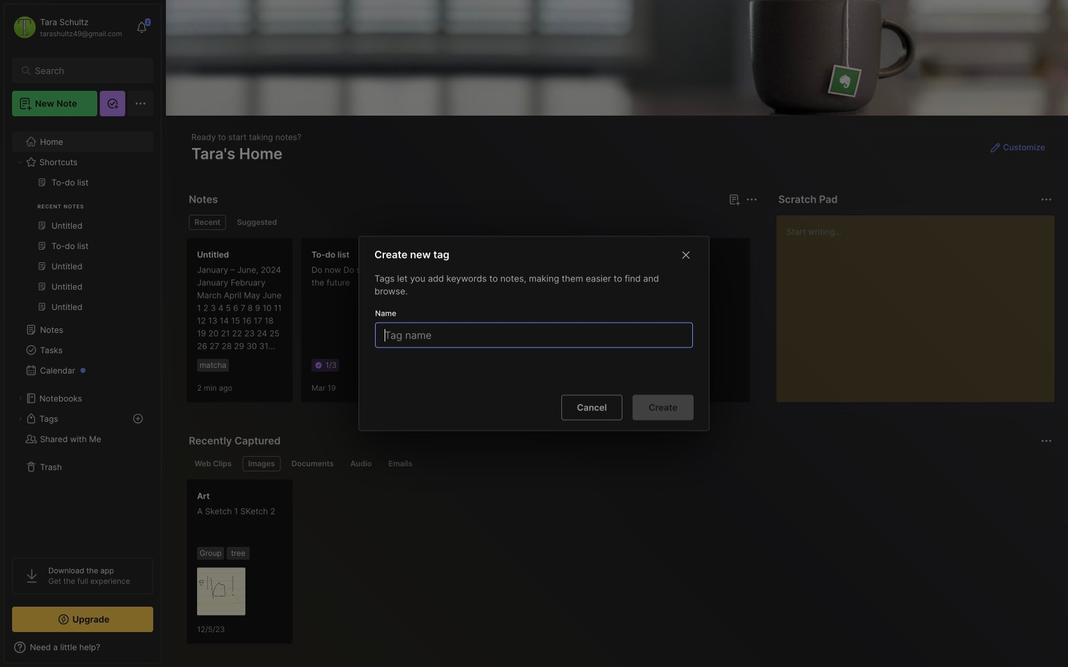 Task type: locate. For each thing, give the bounding box(es) containing it.
tab list
[[189, 215, 756, 230], [189, 457, 1051, 472]]

Search text field
[[35, 65, 136, 77]]

2 tab list from the top
[[189, 457, 1051, 472]]

1 tab list from the top
[[189, 215, 756, 230]]

0 vertical spatial tab list
[[189, 215, 756, 230]]

row group
[[186, 238, 1068, 411]]

tab
[[189, 215, 226, 230], [231, 215, 283, 230], [189, 457, 237, 472], [243, 457, 281, 472], [286, 457, 340, 472], [345, 457, 378, 472], [383, 457, 418, 472]]

1 vertical spatial tab list
[[189, 457, 1051, 472]]

Start writing… text field
[[787, 216, 1054, 392]]

expand notebooks image
[[17, 395, 24, 403]]

None search field
[[35, 63, 136, 78]]

tree
[[4, 124, 161, 547]]

close image
[[679, 248, 694, 263]]

group
[[12, 172, 153, 325]]



Task type: vqa. For each thing, say whether or not it's contained in the screenshot.
option
no



Task type: describe. For each thing, give the bounding box(es) containing it.
expand tags image
[[17, 415, 24, 423]]

group inside main 'element'
[[12, 172, 153, 325]]

Tag name text field
[[384, 323, 688, 348]]

tree inside main 'element'
[[4, 124, 161, 547]]

main element
[[0, 0, 165, 668]]

none search field inside main 'element'
[[35, 63, 136, 78]]

thumbnail image
[[197, 568, 245, 616]]



